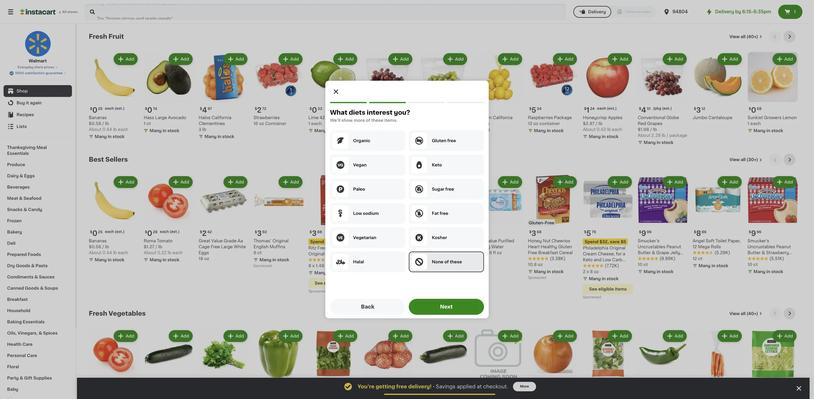 Task type: vqa. For each thing, say whether or not it's contained in the screenshot.
0 '$0.25 each (estimated)' element
no



Task type: describe. For each thing, give the bounding box(es) containing it.
canned
[[7, 287, 24, 291]]

red inside conventional globe red grapes $1.98 / lb about 2.28 lb / package
[[638, 122, 647, 126]]

0 vertical spatial free
[[545, 221, 555, 225]]

beef chuck, ground, 80%/20% 16 oz
[[419, 239, 462, 255]]

6
[[254, 251, 257, 255]]

about inside sun harvest seedless red grapes $2.18 / lb about 2.4 lb / package
[[364, 134, 376, 138]]

thomas'
[[254, 239, 272, 244]]

floral
[[7, 366, 19, 370]]

0 horizontal spatial breakfast
[[7, 298, 28, 302]]

delivery for delivery by 6:15-6:35pm
[[716, 9, 735, 14]]

stacks
[[330, 246, 344, 251]]

onions inside $ 0 spanish onions
[[546, 394, 561, 398]]

$0.58 for 2
[[89, 245, 101, 249]]

$0.28 each (estimated) element
[[144, 228, 194, 238]]

bag
[[482, 128, 490, 132]]

spend for 3
[[310, 240, 324, 244]]

$ for bounty select-a-size paper towels
[[365, 231, 367, 234]]

uncrustables for grape
[[638, 245, 666, 249]]

see eligible items for 3
[[315, 282, 353, 286]]

96 for smucker's uncrustables peanut butter & grape jelly sandwich
[[647, 231, 652, 234]]

buy it again
[[17, 101, 42, 105]]

value for 5
[[486, 239, 498, 244]]

oz right 10.8
[[538, 263, 543, 267]]

$ 9 96 for smucker's uncrustables peanut butter & strawberry jam sandwich
[[749, 230, 762, 237]]

package inside sun harvest seedless red grapes $2.18 / lb about 2.4 lb / package
[[393, 134, 410, 138]]

$ 0 58
[[749, 107, 762, 114]]

$ for sunkist growers lemon
[[749, 107, 752, 111]]

keto inside philadelphia original cream cheese, for a keto and low carb lifestyle
[[583, 258, 593, 262]]

(est.) for $0.87 each (estimated) element
[[444, 385, 454, 388]]

sun harvest seedless red grapes $2.18 / lb about 2.4 lb / package
[[364, 116, 410, 138]]

51
[[647, 107, 651, 111]]

halal
[[353, 260, 364, 265]]

$1.98 inside $1.98 / lb about 2.43 lb / package
[[419, 128, 430, 132]]

walmart
[[29, 59, 47, 63]]

$ inside $ 1 24
[[585, 107, 587, 111]]

great for 2
[[199, 239, 210, 244]]

3 for $ 3 68
[[532, 230, 537, 237]]

honey nut cheerios heart healthy gluten free breakfast cereal
[[528, 239, 573, 255]]

ct for bounty select-a-size paper towels
[[369, 257, 373, 261]]

halos california clementines 3 lb
[[199, 116, 232, 132]]

16 inside strawberries 16 oz container
[[254, 122, 258, 126]]

delivery by 6:15-6:35pm
[[716, 9, 772, 14]]

package inside conventional globe red grapes $1.98 / lb about 2.28 lb / package
[[670, 134, 688, 138]]

$1.24 each (estimated) element
[[583, 105, 634, 115]]

2 for $ 2 57
[[367, 385, 372, 391]]

keto inside the add your shopping preferences element
[[432, 163, 442, 167]]

low sodium
[[353, 212, 379, 216]]

5 for $ 5 34
[[532, 107, 537, 114]]

all stores
[[62, 10, 78, 14]]

philadelphia original cream cheese, for a keto and low carb lifestyle
[[583, 246, 626, 268]]

$ inside $ 0 28
[[145, 231, 147, 234]]

each inside 'sunkist growers lemon 1 each'
[[751, 122, 762, 126]]

$ for smucker's uncrustables peanut butter & strawberry jam sandwich
[[749, 231, 752, 234]]

diets
[[349, 110, 366, 116]]

carb
[[613, 258, 623, 262]]

drinking
[[474, 245, 491, 249]]

$ inside the $ 0 87
[[420, 385, 422, 389]]

$ 3 92
[[255, 230, 267, 237]]

oz inside great value purified drinking water 40 x 16.9 fl oz
[[497, 251, 502, 255]]

(est.) for $4.51 per package (estimated) element
[[663, 107, 672, 111]]

1 vertical spatial of
[[445, 260, 449, 265]]

fresh fruit
[[89, 33, 124, 40]]

3 inside halos california clementines 3 lb
[[199, 128, 202, 132]]

10.8 oz
[[528, 263, 543, 267]]

16 inside beef chuck, ground, 80%/20% 16 oz
[[419, 251, 423, 255]]

eggs inside dairy & eggs link
[[24, 174, 35, 178]]

ct for angel soft toilet paper, 12 mega rolls
[[699, 257, 703, 261]]

roma
[[144, 239, 156, 244]]

$ 5 72
[[420, 230, 432, 237]]

oils, vinegars, & spices
[[7, 332, 58, 336]]

$ for halos california clementines
[[200, 107, 202, 111]]

fresh inside ritz fresh stacks original crackers
[[318, 246, 329, 251]]

2 item carousel region from the top
[[89, 154, 798, 304]]

clementines
[[199, 122, 225, 126]]

treatment tracker modal dialog
[[77, 379, 810, 400]]

ct for smucker's uncrustables peanut butter & strawberry jam sandwich
[[754, 263, 758, 267]]

again
[[30, 101, 42, 105]]

red inside sun harvest seedless red grapes $2.18 / lb about 2.4 lb / package
[[364, 122, 372, 126]]

items for 3
[[341, 282, 353, 286]]

all stores link
[[20, 4, 78, 20]]

product group containing 8
[[693, 176, 744, 270]]

pasta
[[36, 264, 48, 268]]

baby
[[7, 388, 18, 392]]

uncrustables for strawberry
[[748, 245, 776, 249]]

97 for 4
[[208, 107, 212, 111]]

supplies
[[33, 377, 52, 381]]

butter for smucker's uncrustables peanut butter & grape jelly sandwich
[[638, 251, 651, 255]]

goods for canned
[[25, 287, 39, 291]]

size
[[400, 239, 408, 244]]

save for 3
[[336, 240, 346, 244]]

10 for smucker's uncrustables peanut butter & strawberry jam sandwich
[[748, 263, 753, 267]]

view for 0
[[730, 35, 740, 39]]

large inside hass large avocado 1 ct
[[155, 116, 167, 120]]

$2.28 element
[[309, 382, 359, 393]]

1.48
[[316, 264, 325, 268]]

eggs inside great value grade aa cage free large white eggs 18 oz
[[199, 251, 209, 255]]

25 for 4
[[98, 107, 103, 111]]

$5 for 5
[[621, 240, 627, 244]]

care for health care
[[22, 343, 33, 347]]

instacart logo image
[[20, 8, 56, 15]]

25 for 2
[[98, 231, 103, 234]]

original for cheese,
[[610, 246, 626, 251]]

100% satisfaction guarantee
[[15, 72, 63, 75]]

& right the meat
[[19, 197, 23, 201]]

ct inside hass large avocado 1 ct
[[147, 122, 151, 126]]

cereal
[[560, 251, 573, 255]]

& left spices
[[39, 332, 42, 336]]

smucker's for smucker's uncrustables peanut butter & grape jelly sandwich
[[638, 239, 660, 244]]

9 for smucker's uncrustables peanut butter & grape jelly sandwich
[[642, 230, 647, 237]]

$ for beef chuck, ground, 80%/20%
[[420, 231, 422, 234]]

$ 3 12
[[694, 107, 706, 114]]

• savings applied at checkout.
[[433, 385, 509, 390]]

1 inside button
[[795, 10, 796, 14]]

3 view from the top
[[730, 312, 740, 316]]

oz inside great value grade aa cage free large white eggs 18 oz
[[204, 257, 209, 261]]

what diets interest you? we'll show more of these items.
[[330, 110, 410, 123]]

$1.98 / lb about 2.43 lb / package
[[419, 128, 468, 138]]

spinach
[[333, 394, 350, 398]]

these inside what diets interest you? we'll show more of these items.
[[372, 119, 384, 123]]

walmart logo image
[[25, 31, 51, 57]]

original for muffins
[[273, 239, 289, 244]]

x inside great value purified drinking water 40 x 16.9 fl oz
[[480, 251, 483, 255]]

$0.58 for 4
[[89, 122, 101, 126]]

bananas for 4
[[89, 116, 107, 120]]

& right dairy
[[20, 174, 23, 178]]

$ for yellow onion bag
[[365, 385, 367, 389]]

breakfast link
[[4, 294, 72, 306]]

5 for $ 5 63
[[477, 230, 482, 237]]

delivery by 6:15-6:35pm link
[[706, 8, 772, 15]]

see eligible items for 5
[[590, 288, 627, 292]]

6:15-
[[743, 9, 754, 14]]

toilet
[[716, 239, 727, 244]]

about inside roma tomato $1.27 / lb about 0.22 lb each
[[144, 251, 156, 255]]

package inside $1.98 / lb about 2.43 lb / package
[[450, 134, 468, 138]]

smucker's uncrustables peanut butter & grape jelly sandwich
[[638, 239, 682, 261]]

/ inside 'honeycrisp apples $2.87 / lb about 0.43 lb each'
[[596, 122, 598, 126]]

2.28
[[652, 134, 661, 138]]

philadelphia
[[583, 246, 609, 251]]

$3.92 element
[[474, 105, 524, 115]]

free for fat free
[[440, 212, 449, 216]]

free for gluten free
[[448, 139, 456, 143]]

aa
[[238, 239, 243, 244]]

34
[[537, 107, 542, 111]]

5 23
[[367, 107, 377, 114]]

see for 5
[[590, 288, 598, 292]]

88
[[317, 231, 322, 234]]

cantaloupe
[[709, 116, 733, 120]]

strawberries
[[254, 116, 280, 120]]

(9.99k)
[[660, 257, 676, 261]]

2 for $ 2 42
[[202, 230, 207, 237]]

sponsored badge image down the 6
[[254, 265, 272, 268]]

$4.51 per package (estimated) element
[[638, 105, 689, 115]]

4 for $ 4 51
[[642, 107, 647, 114]]

$ 1 24
[[585, 107, 595, 114]]

$ for great value grade aa cage free large white eggs
[[200, 231, 202, 234]]

72 for 2
[[262, 107, 267, 111]]

produce link
[[4, 159, 72, 171]]

$ for thomas' original english muffins
[[255, 231, 257, 234]]

(est.) for $0.28 each (estimated) element at the bottom left of page
[[170, 230, 180, 234]]

42 inside $ 2 42
[[207, 231, 212, 234]]

gluten-free
[[529, 221, 555, 225]]

low inside the add your shopping preferences element
[[353, 212, 362, 216]]

(est.) for $0.25 each (estimated) element associated with 4
[[115, 107, 125, 111]]

view for 9
[[730, 158, 740, 162]]

87
[[428, 385, 432, 389]]

package
[[555, 116, 572, 120]]

1 vertical spatial essentials
[[23, 321, 45, 325]]

$ for raspberries package
[[530, 107, 532, 111]]

76
[[592, 231, 597, 234]]

gluten inside the add your shopping preferences element
[[432, 139, 447, 143]]

1 inside hass large avocado 1 ct
[[144, 122, 146, 126]]

$ inside $ 0 spanish onions
[[530, 385, 532, 389]]

care for personal care
[[27, 354, 37, 358]]

soups
[[45, 287, 58, 291]]

spend for 5
[[585, 240, 599, 244]]

personal care
[[7, 354, 37, 358]]

1 inside lime 42 1 each
[[309, 122, 310, 126]]

english
[[254, 245, 269, 249]]

apples
[[609, 116, 623, 120]]

& left gift
[[20, 377, 23, 381]]

items.
[[385, 119, 398, 123]]

large inside great value grade aa cage free large white eggs 18 oz
[[221, 245, 233, 249]]

& left sauces
[[34, 276, 38, 280]]

essentials inside thanksgiving meal essentials
[[7, 152, 29, 156]]

premium california lemons 2 lb bag
[[474, 116, 513, 132]]

(est.) for the $5.23 per package (estimated) element on the top of page
[[388, 107, 398, 111]]

$ for angel soft toilet paper, 12 mega rolls
[[694, 231, 697, 234]]

$2.87
[[583, 122, 595, 126]]

free inside honey nut cheerios heart healthy gluten free breakfast cereal
[[528, 251, 538, 255]]

oz right the 1.48
[[326, 264, 331, 268]]

main content containing 0
[[77, 24, 810, 400]]

thanksgiving meal essentials link
[[4, 142, 72, 159]]

3 for $ 3 12
[[697, 107, 701, 114]]

product group containing 1
[[583, 52, 634, 141]]

sodium
[[363, 212, 379, 216]]

oz inside raspberries package 12 oz container
[[534, 122, 539, 126]]

frozen link
[[4, 216, 72, 227]]

oz inside beef chuck, ground, 80%/20% 16 oz
[[424, 251, 429, 255]]

$1.98 inside conventional globe red grapes $1.98 / lb about 2.28 lb / package
[[638, 128, 650, 132]]

view all (40+) button for 0
[[728, 308, 765, 320]]

12 inside the $ 3 12
[[702, 107, 706, 111]]

best
[[89, 157, 104, 163]]

/pkg for 4
[[654, 107, 662, 111]]

58
[[757, 107, 762, 111]]

cheese,
[[598, 252, 615, 257]]

$ for hass large avocado
[[145, 107, 147, 111]]

sponsored badge image down 8 x 1.48 oz
[[309, 290, 327, 294]]

0.44 for 4
[[103, 128, 112, 132]]

2 vertical spatial 8
[[591, 270, 593, 274]]

shop
[[17, 89, 28, 93]]

deli link
[[4, 238, 72, 249]]

ground,
[[445, 239, 462, 244]]

& inside smucker's uncrustables peanut butter & grape jelly sandwich
[[652, 251, 656, 255]]

grapes inside conventional globe red grapes $1.98 / lb about 2.28 lb / package
[[648, 122, 663, 126]]

(5.29k)
[[715, 251, 731, 255]]

5 for $ 5 72
[[422, 230, 427, 237]]

prepared foods link
[[4, 249, 72, 261]]

$ for spend $20, save $5
[[310, 231, 312, 234]]

5 left 23
[[367, 107, 372, 114]]

about inside conventional globe red grapes $1.98 / lb about 2.28 lb / package
[[638, 134, 651, 138]]

each inside lime 42 1 each
[[311, 122, 322, 126]]

sauces
[[39, 276, 55, 280]]

$ 0 25 for 4
[[90, 107, 103, 114]]

/pkg (est.) for 4
[[654, 107, 672, 111]]

$2.18
[[364, 128, 375, 132]]

0 inside $0.87 each (estimated) element
[[422, 385, 427, 391]]

about inside $1.98 / lb about 2.43 lb / package
[[419, 134, 431, 138]]

prepared foods
[[7, 253, 41, 257]]

oils, vinegars, & spices link
[[4, 328, 72, 340]]



Task type: locate. For each thing, give the bounding box(es) containing it.
1 uncrustables from the left
[[638, 245, 666, 249]]

lifestyle
[[583, 264, 601, 268]]

x right 40
[[480, 251, 483, 255]]

2 /pkg (est.) from the left
[[379, 107, 398, 111]]

96 up smucker's uncrustables peanut butter & grape jelly sandwich
[[647, 231, 652, 234]]

free right fat
[[440, 212, 449, 216]]

0 vertical spatial see
[[315, 282, 323, 286]]

fruit
[[109, 33, 124, 40]]

1 vertical spatial view
[[730, 158, 740, 162]]

0 vertical spatial $0.58
[[89, 122, 101, 126]]

onions right spanish on the right of page
[[546, 394, 561, 398]]

globe
[[667, 116, 680, 120]]

smucker's up grape
[[638, 239, 660, 244]]

view all (40+) for 5
[[730, 35, 759, 39]]

8 left the 1.48
[[309, 264, 311, 268]]

/pkg (est.) inside $4.51 per package (estimated) element
[[654, 107, 672, 111]]

by
[[736, 9, 742, 14]]

3 up jumbo
[[697, 107, 701, 114]]

1 $1.98 from the left
[[419, 128, 430, 132]]

1 horizontal spatial see eligible items button
[[583, 285, 634, 295]]

1 red from the left
[[638, 122, 647, 126]]

0 vertical spatial fresh
[[89, 33, 107, 40]]

see eligible items down the 1.48
[[315, 282, 353, 286]]

2 $1.98 from the left
[[638, 128, 650, 132]]

see eligible items down (7.72k)
[[590, 288, 627, 292]]

0 horizontal spatial 8
[[309, 264, 311, 268]]

12 ct down mega
[[693, 257, 703, 261]]

great for 5
[[474, 239, 485, 244]]

each (est.) inside $1.24 each (estimated) element
[[598, 107, 617, 111]]

1 horizontal spatial peanut
[[777, 245, 792, 249]]

bananas for 2
[[89, 239, 107, 244]]

2 red from the left
[[364, 122, 372, 126]]

gluten inside honey nut cheerios heart healthy gluten free breakfast cereal
[[559, 245, 573, 249]]

green
[[474, 394, 486, 398]]

see eligible items
[[315, 282, 353, 286], [590, 288, 627, 292]]

frozen
[[7, 219, 22, 223]]

many in stock
[[315, 129, 344, 133], [534, 129, 564, 133], [150, 129, 179, 133], [754, 129, 784, 133], [95, 135, 125, 139], [205, 135, 234, 139], [589, 135, 619, 139], [424, 141, 454, 145], [644, 141, 674, 145], [370, 141, 399, 145], [95, 258, 125, 262], [424, 258, 454, 262], [150, 258, 179, 262], [260, 258, 289, 262], [699, 264, 729, 268], [534, 270, 564, 274], [644, 270, 674, 274], [754, 270, 784, 274], [315, 271, 344, 276], [589, 277, 619, 281]]

canned goods & soups link
[[4, 283, 72, 294]]

$ inside $ 5 72
[[420, 231, 422, 234]]

2 view all (40+) button from the top
[[728, 308, 765, 320]]

10 ct for smucker's uncrustables peanut butter & strawberry jam sandwich
[[748, 263, 758, 267]]

$0.25 each (estimated) element
[[89, 105, 139, 115], [89, 228, 139, 238]]

1 0.44 from the top
[[103, 128, 112, 132]]

1 horizontal spatial smucker's
[[748, 239, 770, 244]]

0 horizontal spatial items
[[341, 282, 353, 286]]

1 horizontal spatial 72
[[427, 231, 432, 234]]

$ inside $ 22 18
[[365, 231, 367, 234]]

42 up "cage"
[[207, 231, 212, 234]]

97 for 0
[[483, 385, 487, 389]]

2 /pkg from the left
[[379, 107, 388, 111]]

0 horizontal spatial onions
[[487, 394, 502, 398]]

1 horizontal spatial 8
[[591, 270, 593, 274]]

0 horizontal spatial see eligible items
[[315, 282, 353, 286]]

white
[[234, 245, 246, 249]]

0 horizontal spatial free
[[211, 245, 220, 249]]

2 $0.25 each (estimated) element from the top
[[89, 228, 139, 238]]

1 smucker's from the left
[[638, 239, 660, 244]]

1 horizontal spatial of
[[445, 260, 449, 265]]

eggs down "cage"
[[199, 251, 209, 255]]

0 vertical spatial original
[[273, 239, 289, 244]]

72 up strawberries
[[262, 107, 267, 111]]

jelly
[[671, 251, 681, 255]]

oz down strawberries
[[259, 122, 264, 126]]

2 sandwich from the left
[[758, 257, 779, 261]]

free down $1.98 / lb about 2.43 lb / package
[[448, 139, 456, 143]]

1 california from the left
[[212, 116, 232, 120]]

$0.87 each (estimated) element
[[419, 382, 469, 393]]

vegetarian
[[353, 236, 377, 240]]

0 vertical spatial gluten
[[432, 139, 447, 143]]

2 package from the left
[[670, 134, 688, 138]]

personal
[[7, 354, 26, 358]]

42 right lime
[[320, 116, 325, 120]]

1 horizontal spatial gluten
[[559, 245, 573, 249]]

2 $5 from the left
[[621, 240, 627, 244]]

2 4 from the left
[[642, 107, 647, 114]]

$ for jumbo cantaloupe
[[694, 107, 697, 111]]

1 great from the left
[[199, 239, 210, 244]]

items for 5
[[615, 288, 627, 292]]

healthy
[[541, 245, 558, 249]]

you?
[[394, 110, 410, 116]]

see eligible items button for 5
[[583, 285, 634, 295]]

sandwich down strawberry
[[758, 257, 779, 261]]

snacks
[[7, 208, 23, 212]]

5 left 76
[[587, 230, 592, 237]]

1 horizontal spatial items
[[615, 288, 627, 292]]

save up stacks
[[336, 240, 346, 244]]

each inside 'honeycrisp apples $2.87 / lb about 0.43 lb each'
[[612, 128, 623, 132]]

ct right the 6
[[258, 251, 262, 255]]

smucker's up jam
[[748, 239, 770, 244]]

ct down paper at the bottom
[[369, 257, 373, 261]]

2 bananas $0.58 / lb about 0.44 lb each from the top
[[89, 239, 128, 255]]

applied
[[457, 385, 476, 390]]

2 all from the top
[[741, 158, 746, 162]]

next
[[440, 305, 453, 310]]

1 vertical spatial these
[[450, 260, 462, 265]]

party
[[7, 377, 19, 381]]

$ inside '$ 3 92'
[[255, 231, 257, 234]]

ct down jam
[[754, 263, 758, 267]]

oz down the lifestyle
[[594, 270, 599, 274]]

candy
[[28, 208, 42, 212]]

2 vertical spatial fresh
[[89, 311, 107, 317]]

10
[[638, 263, 643, 267], [748, 263, 753, 267]]

$ 2 72
[[255, 107, 267, 114]]

value inside great value purified drinking water 40 x 16.9 fl oz
[[486, 239, 498, 244]]

$ 0 74
[[145, 107, 157, 114]]

2 $0.58 from the top
[[89, 245, 101, 249]]

soft
[[706, 239, 715, 244]]

large down the 74
[[155, 116, 167, 120]]

3 package from the left
[[393, 134, 410, 138]]

free right "cage"
[[211, 245, 220, 249]]

sponsored badge image down 10.8 oz
[[528, 277, 546, 280]]

4 for $ 4 97
[[202, 107, 207, 114]]

$ inside $ 0 33
[[310, 107, 312, 111]]

california for halos california clementines 3 lb
[[212, 116, 232, 120]]

delivery inside delivery button
[[589, 10, 606, 14]]

$ for smucker's uncrustables peanut butter & grape jelly sandwich
[[640, 231, 642, 234]]

1 9 from the left
[[642, 230, 647, 237]]

see down 8 x 1.48 oz
[[315, 282, 323, 286]]

goods down 'condiments & sauces'
[[25, 287, 39, 291]]

0 horizontal spatial /pkg (est.)
[[379, 107, 398, 111]]

uncrustables inside smucker's uncrustables peanut butter & grape jelly sandwich
[[638, 245, 666, 249]]

1 save from the left
[[336, 240, 346, 244]]

add your shopping preferences element
[[326, 81, 489, 319]]

2 smucker's from the left
[[748, 239, 770, 244]]

free up nut at right
[[545, 221, 555, 225]]

original inside ritz fresh stacks original crackers
[[309, 252, 325, 257]]

1 horizontal spatial onions
[[546, 394, 561, 398]]

butter up jam
[[748, 251, 761, 255]]

2 uncrustables from the left
[[748, 245, 776, 249]]

0 vertical spatial all
[[741, 35, 746, 39]]

None search field
[[85, 4, 566, 20]]

96 for smucker's uncrustables peanut butter & strawberry jam sandwich
[[757, 231, 762, 234]]

bounty
[[364, 239, 379, 244]]

1 onions from the left
[[546, 394, 561, 398]]

1 10 from the left
[[638, 263, 643, 267]]

0 vertical spatial view all (40+)
[[730, 35, 759, 39]]

in
[[328, 129, 331, 133], [547, 129, 551, 133], [163, 129, 167, 133], [767, 129, 771, 133], [108, 135, 112, 139], [218, 135, 222, 139], [602, 135, 606, 139], [437, 141, 441, 145], [657, 141, 661, 145], [382, 141, 386, 145], [108, 258, 112, 262], [437, 258, 441, 262], [163, 258, 167, 262], [273, 258, 276, 262], [712, 264, 716, 268], [547, 270, 551, 274], [657, 270, 661, 274], [767, 270, 771, 274], [328, 271, 331, 276], [602, 277, 606, 281]]

0 vertical spatial these
[[372, 119, 384, 123]]

deli
[[7, 242, 16, 246]]

x for 5
[[587, 270, 590, 274]]

0 inside $ 0 spanish onions
[[532, 385, 537, 391]]

value for 2
[[212, 239, 223, 244]]

0 horizontal spatial 9
[[642, 230, 647, 237]]

0 horizontal spatial great
[[199, 239, 210, 244]]

1 vertical spatial view all (40+)
[[730, 312, 759, 316]]

& left soups
[[40, 287, 44, 291]]

$ inside $ 5 34
[[530, 107, 532, 111]]

4 inside $4.51 per package (estimated) element
[[642, 107, 647, 114]]

1 horizontal spatial 10
[[748, 263, 753, 267]]

see down 2 x 8 oz
[[590, 288, 598, 292]]

0 vertical spatial (40+)
[[747, 35, 759, 39]]

(est.) inside $0.28 each (estimated) element
[[170, 230, 180, 234]]

eligible down 2 x 8 oz
[[599, 288, 614, 292]]

x for 3
[[313, 264, 315, 268]]

these down interest
[[372, 119, 384, 123]]

0 vertical spatial item carousel region
[[89, 31, 798, 149]]

1 package from the left
[[450, 134, 468, 138]]

1 horizontal spatial delivery
[[716, 9, 735, 14]]

0 horizontal spatial these
[[372, 119, 384, 123]]

save
[[336, 240, 346, 244], [610, 240, 620, 244]]

10 down jam
[[748, 263, 753, 267]]

save for 5
[[610, 240, 620, 244]]

(40+) for 5
[[747, 35, 759, 39]]

sponsored badge image down 2 x 8 oz
[[583, 296, 601, 300]]

16 down strawberries
[[254, 122, 258, 126]]

red down conventional
[[638, 122, 647, 126]]

1 vertical spatial bananas
[[89, 239, 107, 244]]

1 grapes from the left
[[648, 122, 663, 126]]

see eligible items button down (7.72k)
[[583, 285, 634, 295]]

8 down the lifestyle
[[591, 270, 593, 274]]

2 butter from the left
[[748, 251, 761, 255]]

package down seedless
[[393, 134, 410, 138]]

(3.38k)
[[550, 257, 566, 261]]

delivery!
[[409, 385, 432, 390]]

1 all from the top
[[741, 35, 746, 39]]

condiments & sauces link
[[4, 272, 72, 283]]

grade
[[224, 239, 237, 244]]

butter left grape
[[638, 251, 651, 255]]

low inside philadelphia original cream cheese, for a keto and low carb lifestyle
[[603, 258, 612, 262]]

1 horizontal spatial grapes
[[648, 122, 663, 126]]

10 ct down jam
[[748, 263, 758, 267]]

/pkg right 23
[[379, 107, 388, 111]]

3 item carousel region from the top
[[89, 308, 798, 400]]

1 bananas $0.58 / lb about 0.44 lb each from the top
[[89, 116, 128, 132]]

2 save from the left
[[610, 240, 620, 244]]

x left the 1.48
[[313, 264, 315, 268]]

1 horizontal spatial free
[[528, 251, 538, 255]]

angel
[[693, 239, 705, 244]]

94804
[[673, 9, 688, 14]]

/pkg
[[654, 107, 662, 111], [379, 107, 388, 111]]

10 ct for smucker's uncrustables peanut butter & grape jelly sandwich
[[638, 263, 648, 267]]

1 $0.25 each (estimated) element from the top
[[89, 105, 139, 115]]

beef
[[419, 239, 428, 244]]

0 vertical spatial of
[[366, 119, 371, 123]]

1 horizontal spatial great
[[474, 239, 485, 244]]

0 horizontal spatial spend
[[310, 240, 324, 244]]

baking
[[7, 321, 22, 325]]

california down $3.92 element
[[493, 116, 513, 120]]

2 down the lifestyle
[[583, 270, 586, 274]]

2 peanut from the left
[[777, 245, 792, 249]]

1 vertical spatial keto
[[583, 258, 593, 262]]

sandwich for strawberry
[[758, 257, 779, 261]]

1 $5 from the left
[[347, 240, 352, 244]]

1 /pkg (est.) from the left
[[654, 107, 672, 111]]

eligible
[[324, 282, 340, 286], [599, 288, 614, 292]]

ct for smucker's uncrustables peanut butter & grape jelly sandwich
[[644, 263, 648, 267]]

1 $ 9 96 from the left
[[640, 230, 652, 237]]

/pkg inside $4.51 per package (estimated) element
[[654, 107, 662, 111]]

(est.) inside $1.24 each (estimated) element
[[607, 107, 617, 111]]

0 horizontal spatial peanut
[[667, 245, 682, 249]]

1 view all (40+) button from the top
[[728, 31, 765, 43]]

/pkg for 23
[[379, 107, 388, 111]]

10 down smucker's uncrustables peanut butter & grape jelly sandwich
[[638, 263, 643, 267]]

12 inside angel soft toilet paper, 12 mega rolls
[[693, 245, 698, 249]]

1 vertical spatial breakfast
[[7, 298, 28, 302]]

1 horizontal spatial large
[[221, 245, 233, 249]]

party & gift supplies
[[7, 377, 52, 381]]

getting
[[376, 385, 395, 390]]

$1.98 element
[[748, 382, 798, 393]]

0 vertical spatial 0.44
[[103, 128, 112, 132]]

value inside great value grade aa cage free large white eggs 18 oz
[[212, 239, 223, 244]]

0 horizontal spatial $5
[[347, 240, 352, 244]]

view all (40+) for 0
[[730, 312, 759, 316]]

lemons
[[474, 122, 490, 126]]

3 all from the top
[[741, 312, 746, 316]]

4 left 51
[[642, 107, 647, 114]]

1 horizontal spatial 12 ct
[[693, 257, 703, 261]]

3 down halos
[[199, 128, 202, 132]]

(est.)
[[115, 107, 125, 111], [663, 107, 672, 111], [388, 107, 398, 111], [607, 107, 617, 111], [115, 230, 125, 234], [170, 230, 180, 234], [444, 385, 454, 388]]

$ inside the $ 3 68
[[530, 231, 532, 234]]

2 spend from the left
[[585, 240, 599, 244]]

72 for 5
[[427, 231, 432, 234]]

1 horizontal spatial package
[[450, 134, 468, 138]]

each (est.) inside $0.87 each (estimated) element
[[435, 385, 454, 388]]

smucker's inside smucker's uncrustables peanut butter & grape jelly sandwich
[[638, 239, 660, 244]]

$ inside the $ 2 72
[[255, 107, 257, 111]]

2 for $ 2 72
[[257, 107, 262, 114]]

1 item carousel region from the top
[[89, 31, 798, 149]]

2 96 from the left
[[757, 231, 762, 234]]

2 grapes from the left
[[373, 122, 388, 126]]

& inside smucker's uncrustables peanut butter & strawberry jam sandwich
[[762, 251, 766, 255]]

meat
[[7, 197, 18, 201]]

2.43
[[432, 134, 441, 138]]

goods down prepared foods
[[16, 264, 30, 268]]

$ inside $ 8 86
[[694, 231, 697, 234]]

3 left '88'
[[312, 230, 317, 237]]

2 vertical spatial all
[[741, 312, 746, 316]]

spend $32, save $5
[[585, 240, 627, 244]]

all for 9
[[741, 158, 746, 162]]

2 horizontal spatial package
[[670, 134, 688, 138]]

1 10 ct from the left
[[638, 263, 648, 267]]

0 horizontal spatial see
[[315, 282, 323, 286]]

5 for $ 5 76
[[587, 230, 592, 237]]

2 horizontal spatial 8
[[697, 230, 702, 237]]

peanut up strawberry
[[777, 245, 792, 249]]

uncrustables up grape
[[638, 245, 666, 249]]

none
[[432, 260, 444, 265]]

1 horizontal spatial see
[[590, 288, 598, 292]]

23
[[372, 107, 377, 111]]

oz inside strawberries 16 oz container
[[259, 122, 264, 126]]

bananas $0.58 / lb about 0.44 lb each for 4
[[89, 116, 128, 132]]

$ 0 87
[[420, 385, 432, 391]]

2 up strawberries
[[257, 107, 262, 114]]

product group containing 22
[[364, 176, 414, 270]]

$ inside $ 0 97
[[475, 385, 477, 389]]

oz down "cage"
[[204, 257, 209, 261]]

0 vertical spatial $0.25 each (estimated) element
[[89, 105, 139, 115]]

2 9 from the left
[[752, 230, 757, 237]]

92
[[263, 231, 267, 234]]

$ 0 25 for 2
[[90, 230, 103, 237]]

see eligible items button for 3
[[309, 279, 359, 289]]

1 view all (40+) from the top
[[730, 35, 759, 39]]

0 horizontal spatial 4
[[202, 107, 207, 114]]

2 25 from the top
[[98, 231, 103, 234]]

main content
[[77, 24, 810, 400]]

2 down lemons
[[474, 128, 476, 132]]

2 10 ct from the left
[[748, 263, 758, 267]]

butter inside smucker's uncrustables peanut butter & grape jelly sandwich
[[638, 251, 651, 255]]

2 (40+) from the top
[[747, 312, 759, 316]]

$ for green onions
[[475, 385, 477, 389]]

original inside thomas' original english muffins 6 ct
[[273, 239, 289, 244]]

view inside popup button
[[730, 158, 740, 162]]

california for premium california lemons 2 lb bag
[[493, 116, 513, 120]]

1 horizontal spatial california
[[493, 116, 513, 120]]

sponsored badge image
[[254, 265, 272, 268], [528, 277, 546, 280], [309, 290, 327, 294], [583, 296, 601, 300]]

items down (7.72k)
[[615, 288, 627, 292]]

0 horizontal spatial eggs
[[24, 174, 35, 178]]

california up clementines
[[212, 116, 232, 120]]

1 horizontal spatial save
[[610, 240, 620, 244]]

$ 4 51
[[640, 107, 651, 114]]

free up bag
[[397, 385, 407, 390]]

uncrustables up jam
[[748, 245, 776, 249]]

9 up smucker's uncrustables peanut butter & grape jelly sandwich
[[642, 230, 647, 237]]

avocado
[[168, 116, 186, 120]]

2 12 ct from the left
[[693, 257, 703, 261]]

each inside roma tomato $1.27 / lb about 0.22 lb each
[[173, 251, 183, 255]]

fresh for 0
[[89, 311, 107, 317]]

8 left the 86 at the right of page
[[697, 230, 702, 237]]

3 for $ 3 92
[[257, 230, 262, 237]]

$5 up a
[[621, 240, 627, 244]]

1 horizontal spatial x
[[480, 251, 483, 255]]

butter for smucker's uncrustables peanut butter & strawberry jam sandwich
[[748, 251, 761, 255]]

yellow onion bag
[[364, 394, 400, 398]]

see eligible items button down the 1.48
[[309, 279, 359, 289]]

0 horizontal spatial 16
[[254, 122, 258, 126]]

1 sandwich from the left
[[638, 257, 659, 261]]

ct inside thomas' original english muffins 6 ct
[[258, 251, 262, 255]]

0 horizontal spatial keto
[[432, 163, 442, 167]]

paleo
[[353, 188, 365, 192]]

a-
[[395, 239, 400, 244]]

$ for spend $32, save $5
[[585, 231, 587, 234]]

of inside what diets interest you? we'll show more of these items.
[[366, 119, 371, 123]]

about inside 'honeycrisp apples $2.87 / lb about 0.43 lb each'
[[583, 128, 596, 132]]

grapes down "harvest"
[[373, 122, 388, 126]]

2 $ 9 96 from the left
[[749, 230, 762, 237]]

bakery
[[7, 231, 22, 235]]

value left the grade
[[212, 239, 223, 244]]

(7.53k)
[[386, 251, 401, 255]]

these
[[372, 119, 384, 123], [450, 260, 462, 265]]

original down ritz
[[309, 252, 325, 257]]

1 peanut from the left
[[667, 245, 682, 249]]

package up gluten free
[[450, 134, 468, 138]]

at
[[477, 385, 482, 390]]

2 10 from the left
[[748, 263, 753, 267]]

sandwich for grape
[[638, 257, 659, 261]]

40
[[474, 251, 479, 255]]

1 horizontal spatial 10 ct
[[748, 263, 758, 267]]

product group
[[89, 52, 139, 141], [144, 52, 194, 135], [199, 52, 249, 141], [254, 52, 304, 127], [309, 52, 359, 135], [364, 52, 414, 147], [419, 52, 469, 147], [474, 52, 524, 133], [528, 52, 579, 135], [583, 52, 634, 141], [638, 52, 689, 147], [693, 52, 744, 121], [748, 52, 798, 135], [89, 176, 139, 265], [144, 176, 194, 265], [199, 176, 249, 262], [254, 176, 304, 270], [309, 176, 359, 295], [364, 176, 414, 270], [419, 176, 469, 265], [474, 176, 524, 256], [528, 176, 579, 282], [583, 176, 634, 301], [638, 176, 689, 276], [693, 176, 744, 270], [748, 176, 798, 276], [89, 330, 139, 400], [144, 330, 194, 400], [199, 330, 249, 400], [254, 330, 304, 400], [309, 330, 359, 400], [364, 330, 414, 400], [419, 330, 469, 400], [474, 330, 524, 400], [528, 330, 579, 400], [583, 330, 634, 400], [638, 330, 689, 400], [693, 330, 744, 400], [748, 330, 798, 400]]

item carousel region
[[89, 31, 798, 149], [89, 154, 798, 304], [89, 308, 798, 400]]

0 horizontal spatial large
[[155, 116, 167, 120]]

rolls
[[711, 245, 722, 249]]

1 horizontal spatial original
[[309, 252, 325, 257]]

great inside great value purified drinking water 40 x 16.9 fl oz
[[474, 239, 485, 244]]

you're getting free delivery!
[[358, 385, 432, 390]]

delivery inside delivery by 6:15-6:35pm "link"
[[716, 9, 735, 14]]

1 vertical spatial large
[[221, 245, 233, 249]]

gluten-
[[529, 221, 545, 225]]

0 vertical spatial 18
[[377, 231, 381, 234]]

22
[[367, 230, 376, 237]]

1 $ 0 25 from the top
[[90, 107, 103, 114]]

0 vertical spatial view all (40+) button
[[728, 31, 765, 43]]

goods for dry
[[16, 264, 30, 268]]

peanut for grape
[[667, 245, 682, 249]]

0 vertical spatial x
[[480, 251, 483, 255]]

bakery link
[[4, 227, 72, 238]]

12 ct for 22
[[364, 257, 373, 261]]

72 up beef
[[427, 231, 432, 234]]

1 vertical spatial see eligible items
[[590, 288, 627, 292]]

original up the for
[[610, 246, 626, 251]]

0 horizontal spatial 97
[[208, 107, 212, 111]]

2 up "cage"
[[202, 230, 207, 237]]

free inside great value grade aa cage free large white eggs 18 oz
[[211, 245, 220, 249]]

/pkg (est.)
[[654, 107, 672, 111], [379, 107, 398, 111]]

0 horizontal spatial 72
[[262, 107, 267, 111]]

1 vertical spatial eggs
[[199, 251, 209, 255]]

back
[[361, 305, 375, 310]]

all inside popup button
[[741, 158, 746, 162]]

/pkg (est.) inside the $5.23 per package (estimated) element
[[379, 107, 398, 111]]

keto up sugar on the right top of page
[[432, 163, 442, 167]]

2 california from the left
[[493, 116, 513, 120]]

28
[[153, 231, 158, 234]]

(30+)
[[747, 158, 759, 162]]

12 ct for 8
[[693, 257, 703, 261]]

2 horizontal spatial free
[[545, 221, 555, 225]]

18 inside $ 22 18
[[377, 231, 381, 234]]

0 inside $0.28 each (estimated) element
[[147, 230, 152, 237]]

1 vertical spatial (40+)
[[747, 312, 759, 316]]

walmart link
[[25, 31, 51, 64]]

1 vertical spatial gluten
[[559, 245, 573, 249]]

green onions
[[474, 394, 502, 398]]

1 vertical spatial low
[[603, 258, 612, 262]]

0 vertical spatial low
[[353, 212, 362, 216]]

$ 0 97
[[475, 385, 487, 391]]

0.44 for 2
[[103, 251, 112, 255]]

sandwich down grape
[[638, 257, 659, 261]]

california inside the premium california lemons 2 lb bag
[[493, 116, 513, 120]]

(40+)
[[747, 35, 759, 39], [747, 312, 759, 316]]

/pkg (est.) for 23
[[379, 107, 398, 111]]

12 inside raspberries package 12 oz container
[[528, 122, 533, 126]]

free inside treatment tracker modal dialog
[[397, 385, 407, 390]]

spend up philadelphia
[[585, 240, 599, 244]]

great up drinking on the right of page
[[474, 239, 485, 244]]

1 vertical spatial care
[[27, 354, 37, 358]]

1 horizontal spatial /pkg (est.)
[[654, 107, 672, 111]]

ct down smucker's uncrustables peanut butter & grape jelly sandwich
[[644, 263, 648, 267]]

low
[[353, 212, 362, 216], [603, 258, 612, 262]]

grapes inside sun harvest seedless red grapes $2.18 / lb about 2.4 lb / package
[[373, 122, 388, 126]]

1 value from the left
[[212, 239, 223, 244]]

gluten down the '2.43'
[[432, 139, 447, 143]]

2 bananas from the top
[[89, 239, 107, 244]]

1 vertical spatial x
[[313, 264, 315, 268]]

great up "cage"
[[199, 239, 210, 244]]

fresh down $20,
[[318, 246, 329, 251]]

1 horizontal spatial 9
[[752, 230, 757, 237]]

18 right 22
[[377, 231, 381, 234]]

peanut for strawberry
[[777, 245, 792, 249]]

$ inside $ 4 51
[[640, 107, 642, 111]]

1 vertical spatial 72
[[427, 231, 432, 234]]

1 12 ct from the left
[[364, 257, 373, 261]]

sandwich inside smucker's uncrustables peanut butter & grape jelly sandwich
[[638, 257, 659, 261]]

$ 9 96 up smucker's uncrustables peanut butter & strawberry jam sandwich
[[749, 230, 762, 237]]

(40+) for 0
[[747, 312, 759, 316]]

2 view all (40+) from the top
[[730, 312, 759, 316]]

2 view from the top
[[730, 158, 740, 162]]

2 vertical spatial x
[[587, 270, 590, 274]]

0 horizontal spatial grapes
[[373, 122, 388, 126]]

$5.23 per package (estimated) element
[[364, 105, 414, 115]]

2 $ 0 25 from the top
[[90, 230, 103, 237]]

$ for strawberries
[[255, 107, 257, 111]]

3 for $ 3 88
[[312, 230, 317, 237]]

each (est.) for $0.87 each (estimated) element
[[435, 385, 454, 388]]

2
[[257, 107, 262, 114], [474, 128, 476, 132], [202, 230, 207, 237], [583, 270, 586, 274], [367, 385, 372, 391]]

$ 9 96
[[640, 230, 652, 237], [749, 230, 762, 237]]

each (est.) for $0.28 each (estimated) element at the bottom left of page
[[160, 230, 180, 234]]

2 0.44 from the top
[[103, 251, 112, 255]]

everyday
[[18, 66, 34, 69]]

great inside great value grade aa cage free large white eggs 18 oz
[[199, 239, 210, 244]]

2 vertical spatial free
[[528, 251, 538, 255]]

lb inside the premium california lemons 2 lb bag
[[477, 128, 481, 132]]

1 inside 'sunkist growers lemon 1 each'
[[748, 122, 750, 126]]

of right none
[[445, 260, 449, 265]]

1 (40+) from the top
[[747, 35, 759, 39]]

oz down 80%/20%
[[424, 251, 429, 255]]

$ inside $ 5 63
[[475, 231, 477, 234]]

5 left 34
[[532, 107, 537, 114]]

oz down raspberries
[[534, 122, 539, 126]]

view all (40+) button
[[728, 31, 765, 43], [728, 308, 765, 320]]

2 onions from the left
[[487, 394, 502, 398]]

view all (40+) button for 5
[[728, 31, 765, 43]]

(est.) for $0.25 each (estimated) element associated with 2
[[115, 230, 125, 234]]

2 great from the left
[[474, 239, 485, 244]]

10 ct down smucker's uncrustables peanut butter & grape jelly sandwich
[[638, 263, 648, 267]]

0 horizontal spatial 18
[[199, 257, 203, 261]]

2 value from the left
[[486, 239, 498, 244]]

$0.25 each (estimated) element for 4
[[89, 105, 139, 115]]

0 vertical spatial items
[[341, 282, 353, 286]]

service type group
[[574, 6, 656, 18]]

free down heart
[[528, 251, 538, 255]]

/ inside roma tomato $1.27 / lb about 0.22 lb each
[[156, 245, 157, 249]]

1 view from the top
[[730, 35, 740, 39]]

5 left "63" on the right of page
[[477, 230, 482, 237]]

$ inside $ 2 57
[[365, 385, 367, 389]]

lb inside halos california clementines 3 lb
[[203, 128, 207, 132]]

muffins
[[270, 245, 286, 249]]

1 spend from the left
[[310, 240, 324, 244]]

1 butter from the left
[[638, 251, 651, 255]]

1 vertical spatial 97
[[483, 385, 487, 389]]

ct down hass
[[147, 122, 151, 126]]

0 horizontal spatial delivery
[[589, 10, 606, 14]]

red down the sun
[[364, 122, 372, 126]]

1 25 from the top
[[98, 107, 103, 111]]

large
[[155, 116, 167, 120], [221, 245, 233, 249]]

(est.) inside $0.87 each (estimated) element
[[444, 385, 454, 388]]

keto down cream at right bottom
[[583, 258, 593, 262]]

hass large avocado 1 ct
[[144, 116, 186, 126]]

$ inside $ 0 58
[[749, 107, 752, 111]]

1 vertical spatial 18
[[199, 257, 203, 261]]

1 horizontal spatial butter
[[748, 251, 761, 255]]

0 horizontal spatial low
[[353, 212, 362, 216]]

$0.25 each (estimated) element for 2
[[89, 228, 139, 238]]

$ 4 97
[[200, 107, 212, 114]]

uncrustables inside smucker's uncrustables peanut butter & strawberry jam sandwich
[[748, 245, 776, 249]]

zucchini squash
[[419, 394, 453, 398]]

& left pasta
[[31, 264, 35, 268]]

1 bananas from the top
[[89, 116, 107, 120]]

spend $20, save $5
[[310, 240, 352, 244]]

0 horizontal spatial butter
[[638, 251, 651, 255]]

42 inside lime 42 1 each
[[320, 116, 325, 120]]

$ for honey nut cheerios heart healthy gluten free breakfast cereal
[[530, 231, 532, 234]]

eggs
[[24, 174, 35, 178], [199, 251, 209, 255]]

(est.) inside $4.51 per package (estimated) element
[[663, 107, 672, 111]]

breakfast inside honey nut cheerios heart healthy gluten free breakfast cereal
[[539, 251, 559, 255]]

1 horizontal spatial $ 9 96
[[749, 230, 762, 237]]

0 vertical spatial bananas $0.58 / lb about 0.44 lb each
[[89, 116, 128, 132]]

eligible for 5
[[599, 288, 614, 292]]

1 horizontal spatial spend
[[585, 240, 599, 244]]

$5 for 3
[[347, 240, 352, 244]]

1 horizontal spatial 4
[[642, 107, 647, 114]]

18 inside great value grade aa cage free large white eggs 18 oz
[[199, 257, 203, 261]]

1 96 from the left
[[647, 231, 652, 234]]

0 vertical spatial large
[[155, 116, 167, 120]]

fresh for 5
[[89, 33, 107, 40]]

(est.) inside the $5.23 per package (estimated) element
[[388, 107, 398, 111]]

& left candy
[[24, 208, 27, 212]]

1 /pkg from the left
[[654, 107, 662, 111]]

fresh left fruit
[[89, 33, 107, 40]]

gluten up cereal
[[559, 245, 573, 249]]

1 4 from the left
[[202, 107, 207, 114]]

$ for great value purified drinking water
[[475, 231, 477, 234]]

10 for smucker's uncrustables peanut butter & grape jelly sandwich
[[638, 263, 643, 267]]

/pkg right 51
[[654, 107, 662, 111]]

2 inside the premium california lemons 2 lb bag
[[474, 128, 476, 132]]

seedless
[[390, 116, 409, 120]]

2 left 57
[[367, 385, 372, 391]]

$ inside the $ 5 76
[[585, 231, 587, 234]]

1 $0.58 from the top
[[89, 122, 101, 126]]

yellow
[[364, 394, 377, 398]]

sandwich inside smucker's uncrustables peanut butter & strawberry jam sandwich
[[758, 257, 779, 261]]



